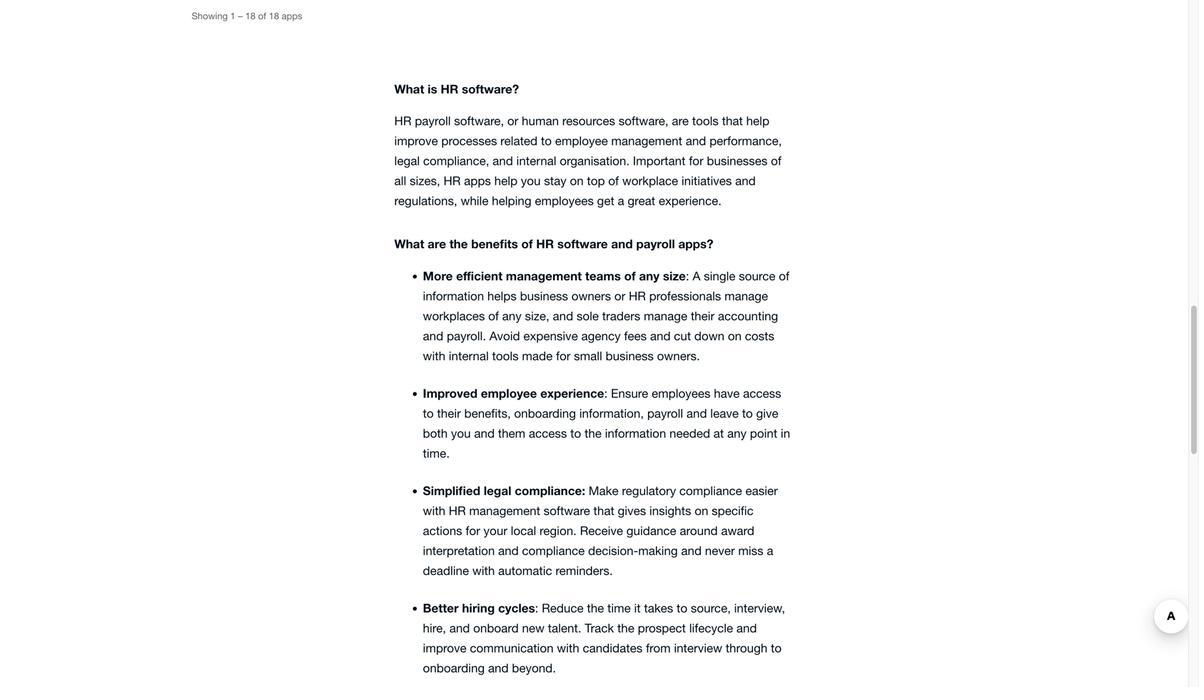 Task type: vqa. For each thing, say whether or not it's contained in the screenshot.
Store,
no



Task type: describe. For each thing, give the bounding box(es) containing it.
organisation.
[[560, 154, 630, 168]]

track
[[585, 621, 614, 635]]

and up needed
[[687, 407, 707, 421]]

the left benefits
[[449, 237, 468, 251]]

time
[[607, 601, 631, 615]]

that inside the make regulatory compliance easier with hr management software that gives insights on specific actions for your local region. receive guidance around award interpretation and compliance decision-making and never miss a deadline with automatic reminders.
[[593, 504, 614, 518]]

a
[[693, 269, 700, 283]]

interview,
[[734, 601, 785, 615]]

made
[[522, 349, 553, 363]]

0 horizontal spatial help
[[494, 174, 518, 188]]

cut
[[674, 329, 691, 343]]

: reduce the time it takes to source, interview, hire, and onboard new talent. track the prospect lifecycle and improve communication with candidates from interview through to onboarding and beyond.
[[423, 601, 785, 675]]

information inside : ensure employees have access to their benefits, onboarding information, payroll and leave to give both you and them access to the information needed at any point in time.
[[605, 427, 666, 441]]

beyond.
[[512, 661, 556, 675]]

costs
[[745, 329, 774, 343]]

lifecycle
[[689, 621, 733, 635]]

hiring
[[462, 601, 495, 615]]

traders
[[602, 309, 640, 323]]

employees inside : ensure employees have access to their benefits, onboarding information, payroll and leave to give both you and them access to the information needed at any point in time.
[[652, 387, 711, 401]]

single
[[704, 269, 736, 283]]

while
[[461, 194, 489, 208]]

owners.
[[657, 349, 700, 363]]

receive
[[580, 524, 623, 538]]

software inside the make regulatory compliance easier with hr management software that gives insights on specific actions for your local region. receive guidance around award interpretation and compliance decision-making and never miss a deadline with automatic reminders.
[[544, 504, 590, 518]]

to inside hr payroll software, or human resources software, are tools that help improve processes related to employee management and performance, legal compliance, and internal organisation. important for businesses of all sizes, hr apps help you stay on top of workplace initiatives and regulations, while helping employees get a great experience.
[[541, 134, 552, 148]]

and right hire, in the bottom left of the page
[[449, 621, 470, 635]]

onboarding inside : reduce the time it takes to source, interview, hire, and onboard new talent. track the prospect lifecycle and improve communication with candidates from interview through to onboarding and beyond.
[[423, 661, 485, 675]]

2 software, from the left
[[619, 114, 669, 128]]

improve inside : reduce the time it takes to source, interview, hire, and onboard new talent. track the prospect lifecycle and improve communication with candidates from interview through to onboarding and beyond.
[[423, 641, 467, 655]]

specific
[[712, 504, 753, 518]]

of right –
[[258, 11, 266, 22]]

takes
[[644, 601, 673, 615]]

0 horizontal spatial apps
[[282, 11, 302, 22]]

and down around
[[681, 544, 702, 558]]

small
[[574, 349, 602, 363]]

0 vertical spatial compliance
[[679, 484, 742, 498]]

from
[[646, 641, 671, 655]]

regulatory
[[622, 484, 676, 498]]

workplace
[[622, 174, 678, 188]]

onboard
[[473, 621, 519, 635]]

interpretation
[[423, 544, 495, 558]]

0 vertical spatial software
[[557, 237, 608, 251]]

talent.
[[548, 621, 581, 635]]

easier
[[745, 484, 778, 498]]

improved
[[423, 386, 478, 401]]

1 horizontal spatial legal
[[484, 484, 511, 498]]

hr up all
[[394, 114, 411, 128]]

with down interpretation
[[472, 564, 495, 578]]

reduce
[[542, 601, 584, 615]]

information,
[[579, 407, 644, 421]]

hr up more efficient management teams of any size
[[536, 237, 554, 251]]

benefits
[[471, 237, 518, 251]]

the inside : ensure employees have access to their benefits, onboarding information, payroll and leave to give both you and them access to the information needed at any point in time.
[[585, 427, 602, 441]]

–
[[238, 11, 243, 22]]

gives
[[618, 504, 646, 518]]

hr inside the make regulatory compliance easier with hr management software that gives insights on specific actions for your local region. receive guidance around award interpretation and compliance decision-making and never miss a deadline with automatic reminders.
[[449, 504, 466, 518]]

of down performance,
[[771, 154, 781, 168]]

miss
[[738, 544, 763, 558]]

leave
[[710, 407, 739, 421]]

helps
[[487, 289, 517, 303]]

top
[[587, 174, 605, 188]]

regulations,
[[394, 194, 457, 208]]

making
[[638, 544, 678, 558]]

human
[[522, 114, 559, 128]]

have
[[714, 387, 740, 401]]

communication
[[470, 641, 554, 655]]

0 horizontal spatial employee
[[481, 386, 537, 401]]

or inside hr payroll software, or human resources software, are tools that help improve processes related to employee management and performance, legal compliance, and internal organisation. important for businesses of all sizes, hr apps help you stay on top of workplace initiatives and regulations, while helping employees get a great experience.
[[507, 114, 518, 128]]

stay
[[544, 174, 567, 188]]

around
[[680, 524, 718, 538]]

improved employee experience
[[423, 386, 604, 401]]

: for better hiring cycles
[[535, 601, 538, 615]]

hr down 'compliance,'
[[444, 174, 461, 188]]

what for what are the benefits of hr software and payroll apps?
[[394, 237, 424, 251]]

in
[[781, 427, 790, 441]]

local
[[511, 524, 536, 538]]

give
[[756, 407, 778, 421]]

make regulatory compliance easier with hr management software that gives insights on specific actions for your local region. receive guidance around award interpretation and compliance decision-making and never miss a deadline with automatic reminders.
[[423, 484, 778, 578]]

and up teams
[[611, 237, 633, 251]]

1
[[230, 11, 235, 22]]

a inside the make regulatory compliance easier with hr management software that gives insights on specific actions for your local region. receive guidance around award interpretation and compliance decision-making and never miss a deadline with automatic reminders.
[[767, 544, 773, 558]]

time.
[[423, 447, 450, 461]]

: for more efficient management teams of any size
[[686, 269, 689, 283]]

and down businesses
[[735, 174, 756, 188]]

internal inside hr payroll software, or human resources software, are tools that help improve processes related to employee management and performance, legal compliance, and internal organisation. important for businesses of all sizes, hr apps help you stay on top of workplace initiatives and regulations, while helping employees get a great experience.
[[516, 154, 556, 168]]

great
[[628, 194, 655, 208]]

showing 1 – 18 of 18 apps
[[192, 11, 302, 22]]

important
[[633, 154, 686, 168]]

payroll.
[[447, 329, 486, 343]]

0 horizontal spatial are
[[428, 237, 446, 251]]

of down the helps
[[488, 309, 499, 323]]

: ensure employees have access to their benefits, onboarding information, payroll and leave to give both you and them access to the information needed at any point in time.
[[423, 387, 790, 461]]

or inside : a single source of information helps business owners or hr professionals manage workplaces of any size, and sole traders manage their accounting and payroll. avoid expensive agency fees and cut down on costs with internal tools made for small business owners.
[[614, 289, 625, 303]]

guidance
[[626, 524, 676, 538]]

expensive
[[523, 329, 578, 343]]

for inside the make regulatory compliance easier with hr management software that gives insights on specific actions for your local region. receive guidance around award interpretation and compliance decision-making and never miss a deadline with automatic reminders.
[[466, 524, 480, 538]]

: for improved employee experience
[[604, 387, 608, 401]]

internal inside : a single source of information helps business owners or hr professionals manage workplaces of any size, and sole traders manage their accounting and payroll. avoid expensive agency fees and cut down on costs with internal tools made for small business owners.
[[449, 349, 489, 363]]

down
[[694, 329, 725, 343]]

reminders.
[[556, 564, 613, 578]]

on inside : a single source of information helps business owners or hr professionals manage workplaces of any size, and sole traders manage their accounting and payroll. avoid expensive agency fees and cut down on costs with internal tools made for small business owners.
[[728, 329, 742, 343]]

1 vertical spatial management
[[506, 269, 582, 283]]

helping
[[492, 194, 531, 208]]

professionals
[[649, 289, 721, 303]]

and up initiatives
[[686, 134, 706, 148]]

their inside : a single source of information helps business owners or hr professionals manage workplaces of any size, and sole traders manage their accounting and payroll. avoid expensive agency fees and cut down on costs with internal tools made for small business owners.
[[691, 309, 715, 323]]

apps inside hr payroll software, or human resources software, are tools that help improve processes related to employee management and performance, legal compliance, and internal organisation. important for businesses of all sizes, hr apps help you stay on top of workplace initiatives and regulations, while helping employees get a great experience.
[[464, 174, 491, 188]]

cycles
[[498, 601, 535, 615]]

experience
[[540, 386, 604, 401]]

0 horizontal spatial access
[[529, 427, 567, 441]]

and down workplaces
[[423, 329, 443, 343]]

size
[[663, 269, 686, 283]]

insights
[[649, 504, 691, 518]]

it
[[634, 601, 641, 615]]

never
[[705, 544, 735, 558]]

automatic
[[498, 564, 552, 578]]

processes
[[441, 134, 497, 148]]



Task type: locate. For each thing, give the bounding box(es) containing it.
1 vertical spatial are
[[428, 237, 446, 251]]

internal down payroll.
[[449, 349, 489, 363]]

0 vertical spatial information
[[423, 289, 484, 303]]

workplaces
[[423, 309, 485, 323]]

initiatives
[[682, 174, 732, 188]]

hire,
[[423, 621, 446, 635]]

software?
[[462, 82, 519, 96]]

decision-
[[588, 544, 638, 558]]

improve up sizes,
[[394, 134, 438, 148]]

and up expensive
[[553, 309, 573, 323]]

tools inside : a single source of information helps business owners or hr professionals manage workplaces of any size, and sole traders manage their accounting and payroll. avoid expensive agency fees and cut down on costs with internal tools made for small business owners.
[[492, 349, 519, 363]]

is
[[428, 82, 437, 96]]

1 vertical spatial employees
[[652, 387, 711, 401]]

2 what from the top
[[394, 237, 424, 251]]

tools inside hr payroll software, or human resources software, are tools that help improve processes related to employee management and performance, legal compliance, and internal organisation. important for businesses of all sizes, hr apps help you stay on top of workplace initiatives and regulations, while helping employees get a great experience.
[[692, 114, 719, 128]]

you inside hr payroll software, or human resources software, are tools that help improve processes related to employee management and performance, legal compliance, and internal organisation. important for businesses of all sizes, hr apps help you stay on top of workplace initiatives and regulations, while helping employees get a great experience.
[[521, 174, 541, 188]]

1 vertical spatial employee
[[481, 386, 537, 401]]

1 vertical spatial or
[[614, 289, 625, 303]]

any inside : ensure employees have access to their benefits, onboarding information, payroll and leave to give both you and them access to the information needed at any point in time.
[[727, 427, 747, 441]]

to left give
[[742, 407, 753, 421]]

hr down simplified
[[449, 504, 466, 518]]

apps?
[[678, 237, 713, 251]]

2 horizontal spatial :
[[686, 269, 689, 283]]

apps
[[282, 11, 302, 22], [464, 174, 491, 188]]

and up through
[[736, 621, 757, 635]]

1 vertical spatial manage
[[644, 309, 687, 323]]

1 horizontal spatial on
[[695, 504, 708, 518]]

what are the benefits of hr software and payroll apps?
[[394, 237, 713, 251]]

0 vertical spatial employees
[[535, 194, 594, 208]]

0 horizontal spatial you
[[451, 427, 471, 441]]

2 vertical spatial on
[[695, 504, 708, 518]]

0 horizontal spatial manage
[[644, 309, 687, 323]]

hr right is
[[441, 82, 458, 96]]

deadline
[[423, 564, 469, 578]]

access up give
[[743, 387, 781, 401]]

1 vertical spatial their
[[437, 407, 461, 421]]

a inside hr payroll software, or human resources software, are tools that help improve processes related to employee management and performance, legal compliance, and internal organisation. important for businesses of all sizes, hr apps help you stay on top of workplace initiatives and regulations, while helping employees get a great experience.
[[618, 194, 624, 208]]

any left size
[[639, 269, 660, 283]]

efficient
[[456, 269, 503, 283]]

management inside the make regulatory compliance easier with hr management software that gives insights on specific actions for your local region. receive guidance around award interpretation and compliance decision-making and never miss a deadline with automatic reminders.
[[469, 504, 540, 518]]

simplified
[[423, 484, 480, 498]]

information
[[423, 289, 484, 303], [605, 427, 666, 441]]

0 vertical spatial a
[[618, 194, 624, 208]]

that down make
[[593, 504, 614, 518]]

access
[[743, 387, 781, 401], [529, 427, 567, 441]]

the down time
[[617, 621, 634, 635]]

1 vertical spatial compliance
[[522, 544, 585, 558]]

1 what from the top
[[394, 82, 424, 96]]

employee inside hr payroll software, or human resources software, are tools that help improve processes related to employee management and performance, legal compliance, and internal organisation. important for businesses of all sizes, hr apps help you stay on top of workplace initiatives and regulations, while helping employees get a great experience.
[[555, 134, 608, 148]]

employee down resources on the top
[[555, 134, 608, 148]]

related
[[500, 134, 538, 148]]

any up avoid
[[502, 309, 522, 323]]

1 vertical spatial internal
[[449, 349, 489, 363]]

are up more
[[428, 237, 446, 251]]

to
[[541, 134, 552, 148], [423, 407, 434, 421], [742, 407, 753, 421], [570, 427, 581, 441], [677, 601, 687, 615], [771, 641, 782, 655]]

what left is
[[394, 82, 424, 96]]

manage up the cut
[[644, 309, 687, 323]]

payroll inside hr payroll software, or human resources software, are tools that help improve processes related to employee management and performance, legal compliance, and internal organisation. important for businesses of all sizes, hr apps help you stay on top of workplace initiatives and regulations, while helping employees get a great experience.
[[415, 114, 451, 128]]

1 horizontal spatial tools
[[692, 114, 719, 128]]

employee up benefits,
[[481, 386, 537, 401]]

or up related
[[507, 114, 518, 128]]

1 horizontal spatial for
[[556, 349, 571, 363]]

2 vertical spatial :
[[535, 601, 538, 615]]

to down experience
[[570, 427, 581, 441]]

you right both
[[451, 427, 471, 441]]

a right get
[[618, 194, 624, 208]]

onboarding
[[514, 407, 576, 421], [423, 661, 485, 675]]

: up new
[[535, 601, 538, 615]]

software
[[557, 237, 608, 251], [544, 504, 590, 518]]

experience.
[[659, 194, 722, 208]]

2 horizontal spatial for
[[689, 154, 703, 168]]

legal inside hr payroll software, or human resources software, are tools that help improve processes related to employee management and performance, legal compliance, and internal organisation. important for businesses of all sizes, hr apps help you stay on top of workplace initiatives and regulations, while helping employees get a great experience.
[[394, 154, 420, 168]]

a right miss
[[767, 544, 773, 558]]

the up track
[[587, 601, 604, 615]]

0 horizontal spatial on
[[570, 174, 584, 188]]

0 vertical spatial access
[[743, 387, 781, 401]]

0 horizontal spatial software,
[[454, 114, 504, 128]]

get
[[597, 194, 614, 208]]

on up around
[[695, 504, 708, 518]]

0 horizontal spatial onboarding
[[423, 661, 485, 675]]

interview
[[674, 641, 722, 655]]

manage
[[724, 289, 768, 303], [644, 309, 687, 323]]

candidates
[[583, 641, 643, 655]]

for up initiatives
[[689, 154, 703, 168]]

0 horizontal spatial business
[[520, 289, 568, 303]]

1 vertical spatial :
[[604, 387, 608, 401]]

1 vertical spatial you
[[451, 427, 471, 441]]

1 vertical spatial that
[[593, 504, 614, 518]]

with inside : reduce the time it takes to source, interview, hire, and onboard new talent. track the prospect lifecycle and improve communication with candidates from interview through to onboarding and beyond.
[[557, 641, 579, 655]]

fees
[[624, 329, 647, 343]]

that
[[722, 114, 743, 128], [593, 504, 614, 518]]

benefits,
[[464, 407, 511, 421]]

what
[[394, 82, 424, 96], [394, 237, 424, 251]]

internal down related
[[516, 154, 556, 168]]

of right source
[[779, 269, 789, 283]]

more efficient management teams of any size
[[423, 269, 686, 283]]

to down human
[[541, 134, 552, 148]]

0 horizontal spatial tools
[[492, 349, 519, 363]]

: inside : ensure employees have access to their benefits, onboarding information, payroll and leave to give both you and them access to the information needed at any point in time.
[[604, 387, 608, 401]]

business up size,
[[520, 289, 568, 303]]

0 horizontal spatial legal
[[394, 154, 420, 168]]

0 vertical spatial business
[[520, 289, 568, 303]]

0 vertical spatial what
[[394, 82, 424, 96]]

are inside hr payroll software, or human resources software, are tools that help improve processes related to employee management and performance, legal compliance, and internal organisation. important for businesses of all sizes, hr apps help you stay on top of workplace initiatives and regulations, while helping employees get a great experience.
[[672, 114, 689, 128]]

legal up your
[[484, 484, 511, 498]]

any right at
[[727, 427, 747, 441]]

point
[[750, 427, 777, 441]]

0 vertical spatial internal
[[516, 154, 556, 168]]

2 horizontal spatial any
[[727, 427, 747, 441]]

for
[[689, 154, 703, 168], [556, 349, 571, 363], [466, 524, 480, 538]]

on down accounting
[[728, 329, 742, 343]]

employees down owners.
[[652, 387, 711, 401]]

2 horizontal spatial on
[[728, 329, 742, 343]]

payroll inside : ensure employees have access to their benefits, onboarding information, payroll and leave to give both you and them access to the information needed at any point in time.
[[647, 407, 683, 421]]

2 vertical spatial any
[[727, 427, 747, 441]]

1 software, from the left
[[454, 114, 504, 128]]

1 horizontal spatial apps
[[464, 174, 491, 188]]

for inside : a single source of information helps business owners or hr professionals manage workplaces of any size, and sole traders manage their accounting and payroll. avoid expensive agency fees and cut down on costs with internal tools made for small business owners.
[[556, 349, 571, 363]]

employees inside hr payroll software, or human resources software, are tools that help improve processes related to employee management and performance, legal compliance, and internal organisation. important for businesses of all sizes, hr apps help you stay on top of workplace initiatives and regulations, while helping employees get a great experience.
[[535, 194, 594, 208]]

18
[[245, 11, 256, 22], [269, 11, 279, 22]]

0 vertical spatial :
[[686, 269, 689, 283]]

information down information,
[[605, 427, 666, 441]]

what is hr software?
[[394, 82, 519, 96]]

onboarding inside : ensure employees have access to their benefits, onboarding information, payroll and leave to give both you and them access to the information needed at any point in time.
[[514, 407, 576, 421]]

source
[[739, 269, 776, 283]]

are up important
[[672, 114, 689, 128]]

payroll down is
[[415, 114, 451, 128]]

ensure
[[611, 387, 648, 401]]

management down what are the benefits of hr software and payroll apps?
[[506, 269, 582, 283]]

software up teams
[[557, 237, 608, 251]]

2 vertical spatial management
[[469, 504, 540, 518]]

: inside : reduce the time it takes to source, interview, hire, and onboard new talent. track the prospect lifecycle and improve communication with candidates from interview through to onboarding and beyond.
[[535, 601, 538, 615]]

management inside hr payroll software, or human resources software, are tools that help improve processes related to employee management and performance, legal compliance, and internal organisation. important for businesses of all sizes, hr apps help you stay on top of workplace initiatives and regulations, while helping employees get a great experience.
[[611, 134, 682, 148]]

sole
[[577, 309, 599, 323]]

apps right –
[[282, 11, 302, 22]]

0 vertical spatial for
[[689, 154, 703, 168]]

1 horizontal spatial :
[[604, 387, 608, 401]]

1 vertical spatial legal
[[484, 484, 511, 498]]

1 vertical spatial software
[[544, 504, 590, 518]]

1 vertical spatial a
[[767, 544, 773, 558]]

1 horizontal spatial or
[[614, 289, 625, 303]]

1 horizontal spatial that
[[722, 114, 743, 128]]

0 horizontal spatial employees
[[535, 194, 594, 208]]

management down simplified legal compliance: at the bottom of the page
[[469, 504, 540, 518]]

information up workplaces
[[423, 289, 484, 303]]

of right benefits
[[521, 237, 533, 251]]

0 vertical spatial payroll
[[415, 114, 451, 128]]

or up traders
[[614, 289, 625, 303]]

1 horizontal spatial you
[[521, 174, 541, 188]]

1 horizontal spatial onboarding
[[514, 407, 576, 421]]

resources
[[562, 114, 615, 128]]

software up the "region."
[[544, 504, 590, 518]]

to right through
[[771, 641, 782, 655]]

with up actions
[[423, 504, 445, 518]]

legal
[[394, 154, 420, 168], [484, 484, 511, 498]]

1 vertical spatial help
[[494, 174, 518, 188]]

on left top
[[570, 174, 584, 188]]

owners
[[571, 289, 611, 303]]

1 vertical spatial onboarding
[[423, 661, 485, 675]]

their inside : ensure employees have access to their benefits, onboarding information, payroll and leave to give both you and them access to the information needed at any point in time.
[[437, 407, 461, 421]]

0 horizontal spatial compliance
[[522, 544, 585, 558]]

0 vertical spatial their
[[691, 309, 715, 323]]

prospect
[[638, 621, 686, 635]]

payroll up needed
[[647, 407, 683, 421]]

of right teams
[[624, 269, 636, 283]]

any
[[639, 269, 660, 283], [502, 309, 522, 323], [727, 427, 747, 441]]

agency
[[581, 329, 621, 343]]

on inside the make regulatory compliance easier with hr management software that gives insights on specific actions for your local region. receive guidance around award interpretation and compliance decision-making and never miss a deadline with automatic reminders.
[[695, 504, 708, 518]]

1 vertical spatial payroll
[[636, 237, 675, 251]]

at
[[714, 427, 724, 441]]

1 horizontal spatial internal
[[516, 154, 556, 168]]

software, up important
[[619, 114, 669, 128]]

1 horizontal spatial employee
[[555, 134, 608, 148]]

0 vertical spatial you
[[521, 174, 541, 188]]

hr up traders
[[629, 289, 646, 303]]

legal up all
[[394, 154, 420, 168]]

1 horizontal spatial any
[[639, 269, 660, 283]]

2 18 from the left
[[269, 11, 279, 22]]

you inside : ensure employees have access to their benefits, onboarding information, payroll and leave to give both you and them access to the information needed at any point in time.
[[451, 427, 471, 441]]

0 vertical spatial any
[[639, 269, 660, 283]]

1 vertical spatial information
[[605, 427, 666, 441]]

avoid
[[489, 329, 520, 343]]

the down information,
[[585, 427, 602, 441]]

payroll up size
[[636, 237, 675, 251]]

any inside : a single source of information helps business owners or hr professionals manage workplaces of any size, and sole traders manage their accounting and payroll. avoid expensive agency fees and cut down on costs with internal tools made for small business owners.
[[502, 309, 522, 323]]

tools down avoid
[[492, 349, 519, 363]]

0 vertical spatial legal
[[394, 154, 420, 168]]

0 vertical spatial that
[[722, 114, 743, 128]]

1 vertical spatial improve
[[423, 641, 467, 655]]

1 horizontal spatial employees
[[652, 387, 711, 401]]

1 horizontal spatial their
[[691, 309, 715, 323]]

0 vertical spatial tools
[[692, 114, 719, 128]]

: inside : a single source of information helps business owners or hr professionals manage workplaces of any size, and sole traders manage their accounting and payroll. avoid expensive agency fees and cut down on costs with internal tools made for small business owners.
[[686, 269, 689, 283]]

1 horizontal spatial access
[[743, 387, 781, 401]]

1 18 from the left
[[245, 11, 256, 22]]

them
[[498, 427, 525, 441]]

size,
[[525, 309, 549, 323]]

improve inside hr payroll software, or human resources software, are tools that help improve processes related to employee management and performance, legal compliance, and internal organisation. important for businesses of all sizes, hr apps help you stay on top of workplace initiatives and regulations, while helping employees get a great experience.
[[394, 134, 438, 148]]

help
[[746, 114, 769, 128], [494, 174, 518, 188]]

0 horizontal spatial or
[[507, 114, 518, 128]]

to right takes
[[677, 601, 687, 615]]

showing
[[192, 11, 228, 22]]

their
[[691, 309, 715, 323], [437, 407, 461, 421]]

: left a
[[686, 269, 689, 283]]

their up 'down'
[[691, 309, 715, 323]]

1 horizontal spatial 18
[[269, 11, 279, 22]]

hr inside : a single source of information helps business owners or hr professionals manage workplaces of any size, and sole traders manage their accounting and payroll. avoid expensive agency fees and cut down on costs with internal tools made for small business owners.
[[629, 289, 646, 303]]

0 horizontal spatial information
[[423, 289, 484, 303]]

1 horizontal spatial a
[[767, 544, 773, 558]]

with inside : a single source of information helps business owners or hr professionals manage workplaces of any size, and sole traders manage their accounting and payroll. avoid expensive agency fees and cut down on costs with internal tools made for small business owners.
[[423, 349, 445, 363]]

1 vertical spatial tools
[[492, 349, 519, 363]]

information inside : a single source of information helps business owners or hr professionals manage workplaces of any size, and sole traders manage their accounting and payroll. avoid expensive agency fees and cut down on costs with internal tools made for small business owners.
[[423, 289, 484, 303]]

tools up performance,
[[692, 114, 719, 128]]

0 vertical spatial are
[[672, 114, 689, 128]]

2 vertical spatial for
[[466, 524, 480, 538]]

on inside hr payroll software, or human resources software, are tools that help improve processes related to employee management and performance, legal compliance, and internal organisation. important for businesses of all sizes, hr apps help you stay on top of workplace initiatives and regulations, while helping employees get a great experience.
[[570, 174, 584, 188]]

1 vertical spatial on
[[728, 329, 742, 343]]

their down the improved
[[437, 407, 461, 421]]

1 horizontal spatial information
[[605, 427, 666, 441]]

compliance,
[[423, 154, 489, 168]]

business down fees
[[606, 349, 654, 363]]

source,
[[691, 601, 731, 615]]

for left your
[[466, 524, 480, 538]]

that inside hr payroll software, or human resources software, are tools that help improve processes related to employee management and performance, legal compliance, and internal organisation. important for businesses of all sizes, hr apps help you stay on top of workplace initiatives and regulations, while helping employees get a great experience.
[[722, 114, 743, 128]]

help up the helping on the left of the page
[[494, 174, 518, 188]]

better hiring cycles
[[423, 601, 535, 615]]

0 vertical spatial on
[[570, 174, 584, 188]]

more
[[423, 269, 453, 283]]

1 vertical spatial apps
[[464, 174, 491, 188]]

that up performance,
[[722, 114, 743, 128]]

0 vertical spatial manage
[[724, 289, 768, 303]]

1 vertical spatial what
[[394, 237, 424, 251]]

0 horizontal spatial for
[[466, 524, 480, 538]]

needed
[[669, 427, 710, 441]]

0 vertical spatial help
[[746, 114, 769, 128]]

what for what is hr software?
[[394, 82, 424, 96]]

:
[[686, 269, 689, 283], [604, 387, 608, 401], [535, 601, 538, 615]]

of right top
[[608, 174, 619, 188]]

award
[[721, 524, 754, 538]]

compliance:
[[515, 484, 585, 498]]

improve down hire, in the bottom left of the page
[[423, 641, 467, 655]]

employee
[[555, 134, 608, 148], [481, 386, 537, 401]]

new
[[522, 621, 545, 635]]

management up important
[[611, 134, 682, 148]]

actions
[[423, 524, 462, 538]]

1 vertical spatial business
[[606, 349, 654, 363]]

apps up while
[[464, 174, 491, 188]]

manage up accounting
[[724, 289, 768, 303]]

you left the 'stay'
[[521, 174, 541, 188]]

through
[[726, 641, 767, 655]]

and down related
[[493, 154, 513, 168]]

to up both
[[423, 407, 434, 421]]

are
[[672, 114, 689, 128], [428, 237, 446, 251]]

accounting
[[718, 309, 778, 323]]

0 vertical spatial improve
[[394, 134, 438, 148]]

for down expensive
[[556, 349, 571, 363]]

for inside hr payroll software, or human resources software, are tools that help improve processes related to employee management and performance, legal compliance, and internal organisation. important for businesses of all sizes, hr apps help you stay on top of workplace initiatives and regulations, while helping employees get a great experience.
[[689, 154, 703, 168]]

0 horizontal spatial a
[[618, 194, 624, 208]]

onboarding down hire, in the bottom left of the page
[[423, 661, 485, 675]]

tools
[[692, 114, 719, 128], [492, 349, 519, 363]]

and left the cut
[[650, 329, 671, 343]]

compliance down the "region."
[[522, 544, 585, 558]]

hr payroll software, or human resources software, are tools that help improve processes related to employee management and performance, legal compliance, and internal organisation. important for businesses of all sizes, hr apps help you stay on top of workplace initiatives and regulations, while helping employees get a great experience.
[[394, 114, 782, 208]]

with down talent.
[[557, 641, 579, 655]]

1 horizontal spatial compliance
[[679, 484, 742, 498]]

1 horizontal spatial business
[[606, 349, 654, 363]]

help up performance,
[[746, 114, 769, 128]]

and down communication
[[488, 661, 509, 675]]

compliance
[[679, 484, 742, 498], [522, 544, 585, 558]]

sizes,
[[410, 174, 440, 188]]

your
[[484, 524, 507, 538]]

compliance up specific
[[679, 484, 742, 498]]

1 horizontal spatial manage
[[724, 289, 768, 303]]

: up information,
[[604, 387, 608, 401]]

what up more
[[394, 237, 424, 251]]

access right the them
[[529, 427, 567, 441]]

simplified legal compliance:
[[423, 484, 589, 498]]

1 horizontal spatial software,
[[619, 114, 669, 128]]

and down benefits,
[[474, 427, 495, 441]]

employees down the 'stay'
[[535, 194, 594, 208]]

and down your
[[498, 544, 519, 558]]

0 horizontal spatial that
[[593, 504, 614, 518]]

0 vertical spatial employee
[[555, 134, 608, 148]]

a
[[618, 194, 624, 208], [767, 544, 773, 558]]

0 horizontal spatial internal
[[449, 349, 489, 363]]



